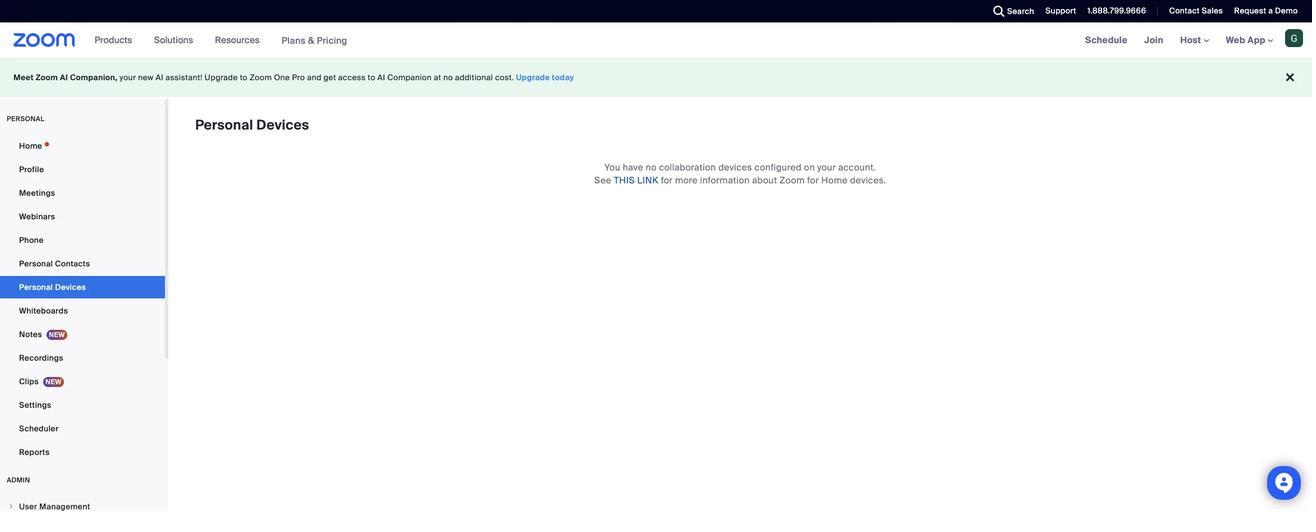 Task type: vqa. For each thing, say whether or not it's contained in the screenshot.
alert
no



Task type: describe. For each thing, give the bounding box(es) containing it.
search button
[[985, 0, 1037, 22]]

notes link
[[0, 323, 165, 346]]

webinars
[[19, 212, 55, 222]]

scheduler link
[[0, 418, 165, 440]]

1 to from the left
[[240, 72, 248, 83]]

more
[[675, 174, 698, 186]]

have
[[623, 162, 643, 173]]

pricing
[[317, 35, 347, 46]]

&
[[308, 35, 314, 46]]

web app
[[1226, 34, 1266, 46]]

this
[[614, 174, 635, 186]]

personal for 'personal contacts' link
[[19, 259, 53, 269]]

schedule link
[[1077, 22, 1136, 58]]

product information navigation
[[86, 22, 356, 59]]

companion
[[387, 72, 432, 83]]

request
[[1234, 6, 1266, 16]]

home link
[[0, 135, 165, 157]]

whiteboards link
[[0, 300, 165, 322]]

home inside "link"
[[19, 141, 42, 151]]

2 to from the left
[[368, 72, 375, 83]]

reports
[[19, 447, 50, 457]]

contact
[[1169, 6, 1200, 16]]

webinars link
[[0, 205, 165, 228]]

personal contacts link
[[0, 253, 165, 275]]

this link link
[[614, 174, 659, 186]]

upgrade today link
[[516, 72, 574, 83]]

phone
[[19, 235, 44, 245]]

banner containing products
[[0, 22, 1312, 59]]

a
[[1268, 6, 1273, 16]]

new
[[138, 72, 154, 83]]

meet zoom ai companion, your new ai assistant! upgrade to zoom one pro and get access to ai companion at no additional cost. upgrade today
[[13, 72, 574, 83]]

scheduler
[[19, 424, 59, 434]]

get
[[324, 72, 336, 83]]

zoom inside the you have no collaboration devices configured on your account. see this link for more information about zoom for home devices.
[[780, 174, 805, 186]]

you have no collaboration devices configured on your account. see this link for more information about zoom for home devices.
[[594, 162, 886, 186]]

support
[[1046, 6, 1076, 16]]

recordings
[[19, 353, 63, 363]]

1 upgrade from the left
[[205, 72, 238, 83]]

companion,
[[70, 72, 117, 83]]

settings link
[[0, 394, 165, 416]]

host button
[[1180, 34, 1209, 46]]

reports link
[[0, 441, 165, 464]]

contacts
[[55, 259, 90, 269]]

profile picture image
[[1285, 29, 1303, 47]]

at
[[434, 72, 441, 83]]

access
[[338, 72, 366, 83]]

1 horizontal spatial personal devices
[[195, 116, 309, 134]]

personal for personal devices link
[[19, 282, 53, 292]]

schedule
[[1085, 34, 1128, 46]]

2 upgrade from the left
[[516, 72, 550, 83]]

assistant!
[[166, 72, 202, 83]]

your inside the you have no collaboration devices configured on your account. see this link for more information about zoom for home devices.
[[817, 162, 836, 173]]

request a demo
[[1234, 6, 1298, 16]]

app
[[1248, 34, 1266, 46]]

and
[[307, 72, 321, 83]]

today
[[552, 72, 574, 83]]

search
[[1007, 6, 1034, 16]]

collaboration
[[659, 162, 716, 173]]

profile
[[19, 164, 44, 175]]

plans & pricing
[[282, 35, 347, 46]]

admin
[[7, 476, 30, 485]]

phone link
[[0, 229, 165, 251]]

personal contacts
[[19, 259, 90, 269]]

0 vertical spatial devices
[[256, 116, 309, 134]]

you
[[605, 162, 620, 173]]



Task type: locate. For each thing, give the bounding box(es) containing it.
meet
[[13, 72, 34, 83]]

your inside meet zoom ai companion, 'footer'
[[120, 72, 136, 83]]

0 horizontal spatial for
[[661, 174, 673, 186]]

1 horizontal spatial devices
[[256, 116, 309, 134]]

0 horizontal spatial home
[[19, 141, 42, 151]]

home
[[19, 141, 42, 151], [821, 174, 848, 186]]

sales
[[1202, 6, 1223, 16]]

to
[[240, 72, 248, 83], [368, 72, 375, 83]]

devices
[[256, 116, 309, 134], [55, 282, 86, 292]]

no up link
[[646, 162, 657, 173]]

2 horizontal spatial zoom
[[780, 174, 805, 186]]

personal
[[195, 116, 253, 134], [19, 259, 53, 269], [19, 282, 53, 292]]

notes
[[19, 329, 42, 340]]

0 horizontal spatial your
[[120, 72, 136, 83]]

1 horizontal spatial for
[[807, 174, 819, 186]]

personal devices link
[[0, 276, 165, 299]]

profile link
[[0, 158, 165, 181]]

on
[[804, 162, 815, 173]]

your
[[120, 72, 136, 83], [817, 162, 836, 173]]

1 horizontal spatial to
[[368, 72, 375, 83]]

0 horizontal spatial devices
[[55, 282, 86, 292]]

devices.
[[850, 174, 886, 186]]

no inside the you have no collaboration devices configured on your account. see this link for more information about zoom for home devices.
[[646, 162, 657, 173]]

home down account.
[[821, 174, 848, 186]]

demo
[[1275, 6, 1298, 16]]

2 for from the left
[[807, 174, 819, 186]]

configured
[[755, 162, 802, 173]]

products
[[95, 34, 132, 46]]

1 vertical spatial devices
[[55, 282, 86, 292]]

account.
[[838, 162, 876, 173]]

join
[[1144, 34, 1164, 46]]

pro
[[292, 72, 305, 83]]

meetings navigation
[[1077, 22, 1312, 59]]

1 horizontal spatial home
[[821, 174, 848, 186]]

no inside meet zoom ai companion, 'footer'
[[443, 72, 453, 83]]

2 vertical spatial personal
[[19, 282, 53, 292]]

personal devices
[[195, 116, 309, 134], [19, 282, 86, 292]]

to down resources dropdown button
[[240, 72, 248, 83]]

upgrade down product information navigation
[[205, 72, 238, 83]]

zoom down configured
[[780, 174, 805, 186]]

0 horizontal spatial personal devices
[[19, 282, 86, 292]]

zoom left the one at top
[[250, 72, 272, 83]]

whiteboards
[[19, 306, 68, 316]]

zoom right meet at top left
[[36, 72, 58, 83]]

clips link
[[0, 370, 165, 393]]

ai left companion
[[377, 72, 385, 83]]

zoom logo image
[[13, 33, 75, 47]]

devices
[[718, 162, 752, 173]]

0 horizontal spatial zoom
[[36, 72, 58, 83]]

1 vertical spatial home
[[821, 174, 848, 186]]

1 vertical spatial no
[[646, 162, 657, 173]]

one
[[274, 72, 290, 83]]

1 for from the left
[[661, 174, 673, 186]]

devices down the one at top
[[256, 116, 309, 134]]

ai left companion,
[[60, 72, 68, 83]]

0 horizontal spatial ai
[[60, 72, 68, 83]]

about
[[752, 174, 777, 186]]

home up profile
[[19, 141, 42, 151]]

0 vertical spatial home
[[19, 141, 42, 151]]

0 horizontal spatial to
[[240, 72, 248, 83]]

meetings
[[19, 188, 55, 198]]

see
[[594, 174, 611, 186]]

plans & pricing link
[[282, 35, 347, 46], [282, 35, 347, 46]]

additional
[[455, 72, 493, 83]]

for right link
[[661, 174, 673, 186]]

no right at
[[443, 72, 453, 83]]

join link
[[1136, 22, 1172, 58]]

meetings link
[[0, 182, 165, 204]]

for down the on
[[807, 174, 819, 186]]

settings
[[19, 400, 51, 410]]

0 vertical spatial personal
[[195, 116, 253, 134]]

products button
[[95, 22, 137, 58]]

solutions button
[[154, 22, 198, 58]]

cost.
[[495, 72, 514, 83]]

personal devices down personal contacts
[[19, 282, 86, 292]]

1 ai from the left
[[60, 72, 68, 83]]

personal menu menu
[[0, 135, 165, 465]]

information
[[700, 174, 750, 186]]

web
[[1226, 34, 1245, 46]]

banner
[[0, 22, 1312, 59]]

your right the on
[[817, 162, 836, 173]]

solutions
[[154, 34, 193, 46]]

1.888.799.9666
[[1088, 6, 1146, 16]]

0 vertical spatial your
[[120, 72, 136, 83]]

web app button
[[1226, 34, 1273, 46]]

1 horizontal spatial your
[[817, 162, 836, 173]]

0 vertical spatial personal devices
[[195, 116, 309, 134]]

home inside the you have no collaboration devices configured on your account. see this link for more information about zoom for home devices.
[[821, 174, 848, 186]]

plans
[[282, 35, 306, 46]]

1.888.799.9666 button
[[1079, 0, 1149, 22], [1088, 6, 1146, 16]]

1 horizontal spatial no
[[646, 162, 657, 173]]

for
[[661, 174, 673, 186], [807, 174, 819, 186]]

upgrade
[[205, 72, 238, 83], [516, 72, 550, 83]]

resources
[[215, 34, 260, 46]]

0 horizontal spatial no
[[443, 72, 453, 83]]

meet zoom ai companion, footer
[[0, 58, 1312, 97]]

1 vertical spatial personal devices
[[19, 282, 86, 292]]

your left new
[[120, 72, 136, 83]]

0 horizontal spatial upgrade
[[205, 72, 238, 83]]

devices inside personal menu menu
[[55, 282, 86, 292]]

request a demo link
[[1226, 0, 1312, 22], [1234, 6, 1298, 16]]

contact sales link
[[1161, 0, 1226, 22], [1169, 6, 1223, 16]]

2 horizontal spatial ai
[[377, 72, 385, 83]]

1 vertical spatial personal
[[19, 259, 53, 269]]

host
[[1180, 34, 1204, 46]]

menu item
[[0, 496, 165, 511]]

1 horizontal spatial ai
[[156, 72, 163, 83]]

ai
[[60, 72, 68, 83], [156, 72, 163, 83], [377, 72, 385, 83]]

1 vertical spatial your
[[817, 162, 836, 173]]

upgrade right cost.
[[516, 72, 550, 83]]

recordings link
[[0, 347, 165, 369]]

link
[[637, 174, 659, 186]]

contact sales
[[1169, 6, 1223, 16]]

clips
[[19, 377, 39, 387]]

1 horizontal spatial zoom
[[250, 72, 272, 83]]

devices down contacts
[[55, 282, 86, 292]]

zoom
[[36, 72, 58, 83], [250, 72, 272, 83], [780, 174, 805, 186]]

personal devices down the one at top
[[195, 116, 309, 134]]

right image
[[8, 503, 15, 510]]

ai right new
[[156, 72, 163, 83]]

resources button
[[215, 22, 265, 58]]

3 ai from the left
[[377, 72, 385, 83]]

personal devices inside personal devices link
[[19, 282, 86, 292]]

0 vertical spatial no
[[443, 72, 453, 83]]

personal
[[7, 114, 45, 123]]

1 horizontal spatial upgrade
[[516, 72, 550, 83]]

to right access
[[368, 72, 375, 83]]

support link
[[1037, 0, 1079, 22], [1046, 6, 1076, 16]]

2 ai from the left
[[156, 72, 163, 83]]



